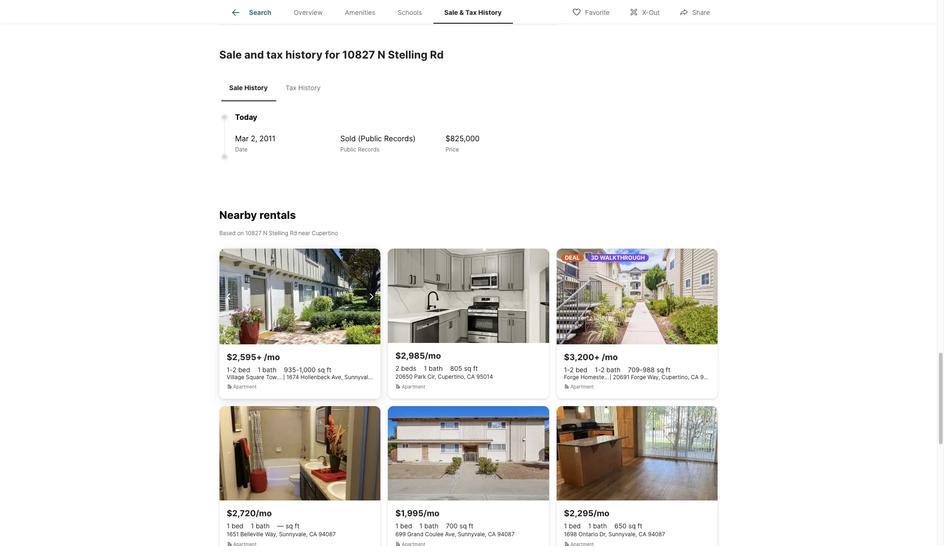 Task type: describe. For each thing, give the bounding box(es) containing it.
ft right 1,000
[[327, 366, 332, 374]]

2 down $3,200+ at the bottom right
[[570, 366, 574, 374]]

$2,295
[[564, 509, 594, 519]]

tax history
[[286, 84, 321, 92]]

sunnyvale, down "700 sq ft"
[[458, 532, 487, 539]]

1 | from the left
[[283, 374, 285, 381]]

grand
[[408, 532, 424, 539]]

price
[[446, 146, 459, 153]]

photo of 1674 hollenbeck ave, sunnyvale, ca 94087 image
[[219, 249, 381, 345]]

1 up ontario
[[588, 523, 592, 531]]

1 horizontal spatial 95014
[[701, 374, 717, 381]]

tax inside tab
[[286, 84, 297, 92]]

$2,595+ /mo
[[227, 353, 280, 363]]

ft for 805 sq ft
[[473, 365, 478, 373]]

bath for $2,720 /mo
[[256, 523, 270, 531]]

today
[[235, 112, 257, 122]]

history
[[286, 48, 323, 61]]

x-out
[[643, 8, 660, 16]]

ft for 650 sq ft
[[638, 523, 643, 531]]

1 down $2,595+ /mo
[[258, 366, 261, 374]]

sq for 805 sq ft
[[464, 365, 472, 373]]

cupertino
[[312, 230, 338, 237]]

1 bath for $2,985
[[424, 365, 443, 373]]

$2,295 /mo
[[564, 509, 610, 519]]

search
[[249, 8, 272, 16]]

1 horizontal spatial stelling
[[388, 48, 428, 61]]

1698
[[564, 532, 577, 539]]

sale & tax history tab
[[433, 1, 513, 24]]

search link
[[231, 7, 272, 18]]

bed for $2,720 /mo
[[232, 523, 244, 531]]

$825,000 price
[[446, 134, 480, 153]]

date
[[235, 146, 248, 153]]

coulee
[[425, 532, 444, 539]]

bath left 709-
[[607, 366, 621, 374]]

sq for 650 sq ft
[[629, 523, 636, 531]]

overview
[[294, 8, 323, 16]]

bath for $1,995 /mo
[[425, 523, 439, 531]]

next button image
[[366, 291, 377, 302]]

tax inside tab
[[466, 8, 477, 16]]

village square townhouses
[[227, 374, 299, 381]]

and
[[244, 48, 264, 61]]

1 bath for $1,995
[[420, 523, 439, 531]]

0 horizontal spatial 10827
[[246, 230, 262, 237]]

1 up the 1698
[[564, 523, 567, 531]]

sale for sale history
[[229, 84, 243, 92]]

/mo for $2,720 /mo
[[256, 509, 272, 519]]

805
[[450, 365, 462, 373]]

sale for sale & tax history
[[445, 8, 458, 16]]

sale and tax history for 10827 n stelling rd
[[219, 48, 444, 61]]

overview tab
[[283, 1, 334, 24]]

ft right 988
[[666, 366, 671, 374]]

1674
[[287, 374, 299, 381]]

rentals
[[260, 209, 296, 222]]

$825,000
[[446, 134, 480, 143]]

favorite
[[586, 8, 610, 16]]

1 bath for $2,295
[[588, 523, 607, 531]]

1 up belleville
[[251, 523, 254, 531]]

699 grand coulee ave, sunnyvale, ca 94087
[[396, 532, 515, 539]]

$2,985
[[396, 351, 425, 361]]

&
[[460, 8, 464, 16]]

share
[[693, 8, 710, 16]]

village
[[227, 374, 244, 381]]

$1,995
[[396, 509, 424, 519]]

homestead
[[581, 374, 611, 381]]

mar 2, 2011 date
[[235, 134, 276, 153]]

based on 10827 n stelling rd near cupertino
[[219, 230, 338, 237]]

$2,595+
[[227, 353, 262, 363]]

1-2 bed for $3,200+
[[564, 366, 588, 374]]

1 bath for $2,595+
[[258, 366, 277, 374]]

1 vertical spatial rd
[[290, 230, 297, 237]]

1- for $3,200+
[[564, 366, 570, 374]]

2,
[[251, 134, 257, 143]]

sold
[[341, 134, 356, 143]]

schools
[[398, 8, 422, 16]]

deal
[[565, 255, 580, 262]]

park
[[414, 374, 426, 381]]

700
[[446, 523, 458, 531]]

apartment for $2,595+
[[233, 385, 257, 390]]

1 bed for $2,720
[[227, 523, 244, 531]]

650
[[615, 523, 627, 531]]

2 up 20650
[[396, 365, 400, 373]]

tab list containing search
[[219, 0, 521, 24]]

public
[[341, 146, 357, 153]]

/mo for $3,200+ /mo
[[602, 353, 618, 363]]

sunnyvale, down — sq ft
[[279, 532, 308, 539]]

700 sq ft
[[446, 523, 474, 531]]

history for sale history
[[245, 84, 268, 92]]

1,000
[[299, 366, 316, 374]]

tax history tab
[[276, 76, 331, 99]]

bed down $3,200+ at the bottom right
[[576, 366, 588, 374]]

square
[[246, 374, 265, 381]]

for
[[325, 48, 340, 61]]

2011
[[260, 134, 276, 143]]

belleville
[[240, 532, 264, 539]]

sale & tax history
[[445, 8, 502, 16]]

ft for 700 sq ft
[[469, 523, 474, 531]]

935-1,000 sq ft
[[284, 366, 332, 374]]

20650 park cir, cupertino, ca 95014
[[396, 374, 493, 381]]

$2,985 /mo
[[396, 351, 441, 361]]

sq right 1,000
[[318, 366, 325, 374]]

1 bed for $1,995
[[396, 523, 412, 531]]

2 beds
[[396, 365, 417, 373]]

out
[[649, 8, 660, 16]]

1 vertical spatial stelling
[[269, 230, 288, 237]]

1 horizontal spatial rd
[[430, 48, 444, 61]]

1 horizontal spatial 10827
[[342, 48, 375, 61]]

/mo for $2,595+ /mo
[[264, 353, 280, 363]]

photo of 1698 ontario dr, sunnyvale, ca 94087 image
[[557, 407, 718, 501]]

sq for 700 sq ft
[[460, 523, 467, 531]]

0 horizontal spatial way,
[[265, 532, 278, 539]]

photo of 699 grand coulee ave, sunnyvale, ca 94087 image
[[388, 407, 549, 501]]

650 sq ft
[[615, 523, 643, 531]]

bath for $2,985 /mo
[[429, 365, 443, 373]]



Task type: vqa. For each thing, say whether or not it's contained in the screenshot.
TAB LIST containing Sale History
yes



Task type: locate. For each thing, give the bounding box(es) containing it.
| left the 1674
[[283, 374, 285, 381]]

1 horizontal spatial apartment
[[402, 385, 425, 390]]

3d
[[591, 255, 599, 262]]

0 vertical spatial tab list
[[219, 0, 521, 24]]

1- down $2,595+
[[227, 366, 233, 374]]

0 horizontal spatial apartment
[[233, 385, 257, 390]]

way, right 709-
[[648, 374, 660, 381]]

1 apartment from the left
[[233, 385, 257, 390]]

1 vertical spatial sale
[[219, 48, 242, 61]]

1- down $3,200+ at the bottom right
[[564, 366, 570, 374]]

2 vertical spatial sale
[[229, 84, 243, 92]]

sq right 700
[[460, 523, 467, 531]]

$1,995 /mo
[[396, 509, 440, 519]]

0 vertical spatial ave,
[[332, 374, 343, 381]]

/mo up belleville
[[256, 509, 272, 519]]

805 sq ft
[[450, 365, 478, 373]]

1-2 bed down $2,595+
[[227, 366, 250, 374]]

apartment down village
[[233, 385, 257, 390]]

cupertino, right 988
[[662, 374, 690, 381]]

nearby rentals
[[219, 209, 296, 222]]

tab list containing sale history
[[219, 74, 332, 101]]

0 vertical spatial n
[[378, 48, 386, 61]]

2 horizontal spatial 1-
[[595, 366, 601, 374]]

1- for $2,595+
[[227, 366, 233, 374]]

1 1-2 bed from the left
[[227, 366, 250, 374]]

0 vertical spatial stelling
[[388, 48, 428, 61]]

sale left &
[[445, 8, 458, 16]]

0 horizontal spatial stelling
[[269, 230, 288, 237]]

3d walkthrough
[[591, 255, 645, 262]]

bath down $2,595+ /mo
[[263, 366, 277, 374]]

1-2 bed for $2,595+
[[227, 366, 250, 374]]

2 | from the left
[[610, 374, 612, 381]]

townhouses
[[266, 374, 299, 381]]

/mo for $2,295 /mo
[[594, 509, 610, 519]]

1 bath up cir,
[[424, 365, 443, 373]]

sale for sale and tax history for 10827 n stelling rd
[[219, 48, 242, 61]]

sale up today
[[229, 84, 243, 92]]

1 bath
[[424, 365, 443, 373], [258, 366, 277, 374], [251, 523, 270, 531], [420, 523, 439, 531], [588, 523, 607, 531]]

tax
[[466, 8, 477, 16], [286, 84, 297, 92]]

ft right 650 on the right
[[638, 523, 643, 531]]

1 bath up "dr,"
[[588, 523, 607, 531]]

sale left and in the left top of the page
[[219, 48, 242, 61]]

/mo up "dr,"
[[594, 509, 610, 519]]

1 1- from the left
[[227, 366, 233, 374]]

1 horizontal spatial 1-2 bed
[[564, 366, 588, 374]]

1651
[[227, 532, 239, 539]]

ave, for hollenbeck
[[332, 374, 343, 381]]

sq right — on the left bottom of the page
[[286, 523, 293, 531]]

0 vertical spatial rd
[[430, 48, 444, 61]]

1 tab list from the top
[[219, 0, 521, 24]]

10827
[[342, 48, 375, 61], [246, 230, 262, 237]]

dr,
[[600, 532, 607, 539]]

2 1 bed from the left
[[396, 523, 412, 531]]

1 bath up coulee
[[420, 523, 439, 531]]

/mo for $1,995 /mo
[[424, 509, 440, 519]]

| 1674 hollenbeck ave, sunnyvale, ca 94087
[[283, 374, 401, 381]]

apartment down park
[[402, 385, 425, 390]]

1 horizontal spatial n
[[378, 48, 386, 61]]

20650
[[396, 374, 413, 381]]

1 bed up the 1698
[[564, 523, 581, 531]]

(public
[[358, 134, 382, 143]]

0 vertical spatial tax
[[466, 8, 477, 16]]

nearby
[[219, 209, 257, 222]]

photo of 20650 park cir, cupertino, ca 95014 image
[[388, 249, 549, 344]]

95014
[[477, 374, 493, 381], [701, 374, 717, 381]]

ft
[[473, 365, 478, 373], [327, 366, 332, 374], [666, 366, 671, 374], [295, 523, 300, 531], [469, 523, 474, 531], [638, 523, 643, 531]]

apartment
[[233, 385, 257, 390], [402, 385, 425, 390], [571, 385, 594, 390]]

records)
[[384, 134, 416, 143]]

history up today
[[245, 84, 268, 92]]

1 bath up belleville
[[251, 523, 270, 531]]

ave, for coulee
[[445, 532, 457, 539]]

history
[[479, 8, 502, 16], [245, 84, 268, 92], [299, 84, 321, 92]]

0 horizontal spatial n
[[263, 230, 267, 237]]

tax right &
[[466, 8, 477, 16]]

stelling
[[388, 48, 428, 61], [269, 230, 288, 237]]

walkthrough
[[600, 255, 645, 262]]

forge right '20691'
[[631, 374, 646, 381]]

sq
[[464, 365, 472, 373], [318, 366, 325, 374], [657, 366, 664, 374], [286, 523, 293, 531], [460, 523, 467, 531], [629, 523, 636, 531]]

x-out button
[[622, 2, 668, 21]]

bed up the 1698
[[569, 523, 581, 531]]

2 horizontal spatial history
[[479, 8, 502, 16]]

sq right 650 on the right
[[629, 523, 636, 531]]

1 bath for $2,720
[[251, 523, 270, 531]]

1 horizontal spatial 1-
[[564, 366, 570, 374]]

bath
[[429, 365, 443, 373], [263, 366, 277, 374], [607, 366, 621, 374], [256, 523, 270, 531], [425, 523, 439, 531], [593, 523, 607, 531]]

tab list
[[219, 0, 521, 24], [219, 74, 332, 101]]

1-
[[227, 366, 233, 374], [564, 366, 570, 374], [595, 366, 601, 374]]

tax
[[267, 48, 283, 61]]

tax down history
[[286, 84, 297, 92]]

2 forge from the left
[[631, 374, 646, 381]]

699
[[396, 532, 406, 539]]

1-2 bed down $3,200+ at the bottom right
[[564, 366, 588, 374]]

way,
[[648, 374, 660, 381], [265, 532, 278, 539]]

sale history
[[229, 84, 268, 92]]

1 horizontal spatial history
[[299, 84, 321, 92]]

ave,
[[332, 374, 343, 381], [445, 532, 457, 539]]

share button
[[672, 2, 718, 21]]

|
[[283, 374, 285, 381], [610, 374, 612, 381]]

/mo for $2,985 /mo
[[425, 351, 441, 361]]

2 down $2,595+
[[233, 366, 237, 374]]

ave, down 700
[[445, 532, 457, 539]]

forge
[[564, 374, 579, 381], [631, 374, 646, 381]]

sq right 988
[[657, 366, 664, 374]]

ft right — on the left bottom of the page
[[295, 523, 300, 531]]

ca
[[467, 374, 475, 381], [375, 374, 383, 381], [691, 374, 699, 381], [309, 532, 317, 539], [488, 532, 496, 539], [639, 532, 647, 539]]

0 vertical spatial 10827
[[342, 48, 375, 61]]

1 forge from the left
[[564, 374, 579, 381]]

favorite button
[[565, 2, 618, 21]]

cupertino,
[[438, 374, 466, 381], [662, 374, 690, 381]]

$3,200+
[[564, 353, 600, 363]]

bath up belleville
[[256, 523, 270, 531]]

1 horizontal spatial |
[[610, 374, 612, 381]]

on
[[237, 230, 244, 237]]

1 horizontal spatial 1 bed
[[396, 523, 412, 531]]

amenities
[[345, 8, 376, 16]]

1 bed for $2,295
[[564, 523, 581, 531]]

1 horizontal spatial forge
[[631, 374, 646, 381]]

bed
[[238, 366, 250, 374], [576, 366, 588, 374], [232, 523, 244, 531], [400, 523, 412, 531], [569, 523, 581, 531]]

sold (public records) public records
[[341, 134, 416, 153]]

records
[[358, 146, 380, 153]]

apartment for $2,985
[[402, 385, 425, 390]]

sale
[[445, 8, 458, 16], [219, 48, 242, 61], [229, 84, 243, 92]]

1 horizontal spatial way,
[[648, 374, 660, 381]]

0 horizontal spatial 95014
[[477, 374, 493, 381]]

cupertino, down the 805
[[438, 374, 466, 381]]

2 horizontal spatial 1 bed
[[564, 523, 581, 531]]

— sq ft
[[277, 523, 300, 531]]

709-
[[628, 366, 643, 374]]

2
[[396, 365, 400, 373], [233, 366, 237, 374], [570, 366, 574, 374], [601, 366, 605, 374]]

sunnyvale, right hollenbeck
[[345, 374, 373, 381]]

way, down — on the left bottom of the page
[[265, 532, 278, 539]]

1 1 bed from the left
[[227, 523, 244, 531]]

bed down $2,595+
[[238, 366, 250, 374]]

sq right the 805
[[464, 365, 472, 373]]

—
[[277, 523, 284, 531]]

1 up 699
[[396, 523, 399, 531]]

bed up 1651
[[232, 523, 244, 531]]

bath for $2,595+ /mo
[[263, 366, 277, 374]]

0 vertical spatial sale
[[445, 8, 458, 16]]

1 up 1651
[[227, 523, 230, 531]]

apartment for $3,200+
[[571, 385, 594, 390]]

1 vertical spatial n
[[263, 230, 267, 237]]

0 horizontal spatial 1-2 bed
[[227, 366, 250, 374]]

ft for — sq ft
[[295, 523, 300, 531]]

sunnyvale, down 650 on the right
[[609, 532, 637, 539]]

1 vertical spatial 10827
[[246, 230, 262, 237]]

photo of 1651 belleville way, sunnyvale, ca 94087 image
[[219, 407, 381, 501]]

0 horizontal spatial tax
[[286, 84, 297, 92]]

0 horizontal spatial |
[[283, 374, 285, 381]]

0 horizontal spatial forge
[[564, 374, 579, 381]]

/mo up cir,
[[425, 351, 441, 361]]

0 horizontal spatial ave,
[[332, 374, 343, 381]]

beds
[[401, 365, 417, 373]]

$2,720
[[227, 509, 256, 519]]

sale history tab
[[221, 76, 276, 99]]

rd
[[430, 48, 444, 61], [290, 230, 297, 237]]

1 bed up 699
[[396, 523, 412, 531]]

| left '20691'
[[610, 374, 612, 381]]

1 bath down $2,595+ /mo
[[258, 366, 277, 374]]

1698 ontario dr, sunnyvale, ca 94087
[[564, 532, 666, 539]]

$3,200+ /mo
[[564, 353, 618, 363]]

1 vertical spatial ave,
[[445, 532, 457, 539]]

0 horizontal spatial history
[[245, 84, 268, 92]]

709-988 sq ft
[[628, 366, 671, 374]]

0 horizontal spatial 1 bed
[[227, 523, 244, 531]]

near
[[299, 230, 310, 237]]

previous button image
[[223, 291, 234, 302]]

1 bed
[[227, 523, 244, 531], [396, 523, 412, 531], [564, 523, 581, 531]]

bed for $1,995 /mo
[[400, 523, 412, 531]]

2 1- from the left
[[564, 366, 570, 374]]

x-
[[643, 8, 649, 16]]

0 vertical spatial way,
[[648, 374, 660, 381]]

988
[[643, 366, 655, 374]]

bed up 699
[[400, 523, 412, 531]]

1651 belleville way, sunnyvale, ca 94087
[[227, 532, 336, 539]]

forge homestead | 20691 forge way, cupertino, ca 95014
[[564, 374, 717, 381]]

schools tab
[[387, 1, 433, 24]]

ave, right hollenbeck
[[332, 374, 343, 381]]

1 vertical spatial tab list
[[219, 74, 332, 101]]

0 horizontal spatial cupertino,
[[438, 374, 466, 381]]

1 up park
[[424, 365, 427, 373]]

n
[[378, 48, 386, 61], [263, 230, 267, 237]]

3 1 bed from the left
[[564, 523, 581, 531]]

bed for $2,295 /mo
[[569, 523, 581, 531]]

apartment down homestead
[[571, 385, 594, 390]]

/mo up 1-2 bath
[[602, 353, 618, 363]]

3 apartment from the left
[[571, 385, 594, 390]]

94087
[[384, 374, 401, 381], [319, 532, 336, 539], [498, 532, 515, 539], [648, 532, 666, 539]]

stelling down schools tab
[[388, 48, 428, 61]]

amenities tab
[[334, 1, 387, 24]]

1- down $3,200+ /mo
[[595, 366, 601, 374]]

1 vertical spatial tax
[[286, 84, 297, 92]]

20691
[[613, 374, 630, 381]]

history for tax history
[[299, 84, 321, 92]]

ft up 699 grand coulee ave, sunnyvale, ca 94087
[[469, 523, 474, 531]]

2 down $3,200+ /mo
[[601, 366, 605, 374]]

bath up cir,
[[429, 365, 443, 373]]

sq for — sq ft
[[286, 523, 293, 531]]

1 horizontal spatial ave,
[[445, 532, 457, 539]]

2 apartment from the left
[[402, 385, 425, 390]]

forge down $3,200+ at the bottom right
[[564, 374, 579, 381]]

$2,720 /mo
[[227, 509, 272, 519]]

ontario
[[579, 532, 598, 539]]

2 horizontal spatial apartment
[[571, 385, 594, 390]]

3 1- from the left
[[595, 366, 601, 374]]

history right &
[[479, 8, 502, 16]]

935-
[[284, 366, 299, 374]]

1 bed up 1651
[[227, 523, 244, 531]]

1-2 bath
[[595, 366, 621, 374]]

1 horizontal spatial cupertino,
[[662, 374, 690, 381]]

10827 right the on
[[246, 230, 262, 237]]

stelling down "rentals"
[[269, 230, 288, 237]]

0 horizontal spatial 1-
[[227, 366, 233, 374]]

bath up coulee
[[425, 523, 439, 531]]

1 horizontal spatial tax
[[466, 8, 477, 16]]

bath for $2,295 /mo
[[593, 523, 607, 531]]

hollenbeck
[[301, 374, 330, 381]]

bath up "dr,"
[[593, 523, 607, 531]]

photo of 20691 forge way, cupertino, ca 95014 image
[[557, 249, 718, 345]]

1 up the grand at left
[[420, 523, 423, 531]]

1
[[424, 365, 427, 373], [258, 366, 261, 374], [227, 523, 230, 531], [251, 523, 254, 531], [396, 523, 399, 531], [420, 523, 423, 531], [564, 523, 567, 531], [588, 523, 592, 531]]

history down history
[[299, 84, 321, 92]]

10827 right for
[[342, 48, 375, 61]]

ft right the 805
[[473, 365, 478, 373]]

based
[[219, 230, 236, 237]]

2 tab list from the top
[[219, 74, 332, 101]]

2 1-2 bed from the left
[[564, 366, 588, 374]]

cir,
[[428, 374, 436, 381]]

/mo up coulee
[[424, 509, 440, 519]]

/mo up village square townhouses
[[264, 353, 280, 363]]

mar
[[235, 134, 249, 143]]

1 vertical spatial way,
[[265, 532, 278, 539]]

0 horizontal spatial rd
[[290, 230, 297, 237]]

history inside tab
[[299, 84, 321, 92]]



